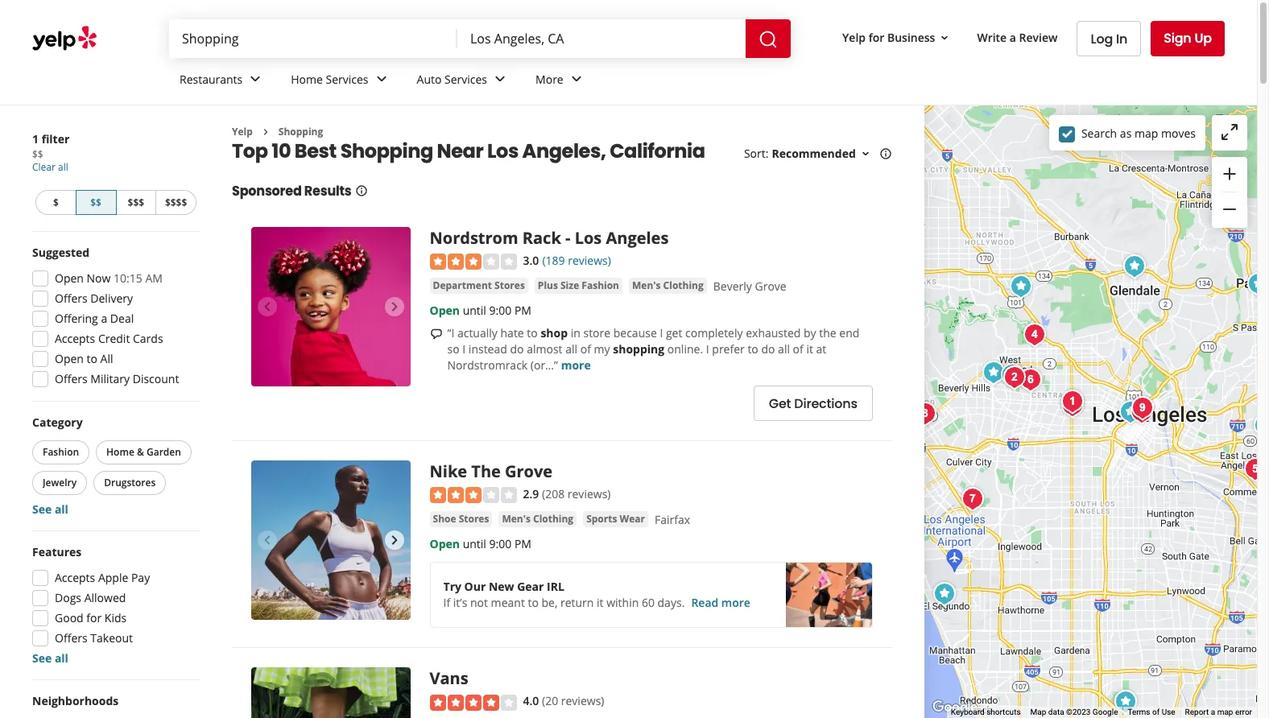 Task type: describe. For each thing, give the bounding box(es) containing it.
not
[[470, 596, 488, 611]]

all down jewelry button
[[55, 502, 68, 517]]

offering a deal
[[55, 311, 134, 326]]

0 horizontal spatial i
[[462, 342, 466, 357]]

if
[[443, 596, 450, 611]]

open down shoe
[[430, 537, 460, 552]]

best
[[295, 138, 337, 165]]

previous image for nike the grove
[[258, 531, 277, 550]]

0 horizontal spatial shopping
[[279, 125, 323, 139]]

good for kids
[[55, 610, 127, 626]]

review
[[1019, 29, 1058, 45]]

a for offering
[[101, 311, 107, 326]]

restaurants
[[180, 71, 243, 87]]

0 horizontal spatial 16 info v2 image
[[355, 185, 368, 198]]

zoom in image
[[1220, 164, 1239, 183]]

nordstrom rack - los angeles link
[[430, 227, 669, 249]]

services for auto services
[[445, 71, 487, 87]]

5.11 tactical image
[[1110, 686, 1142, 718]]

1 horizontal spatial grove
[[755, 279, 787, 294]]

4.0 (20 reviews)
[[523, 694, 604, 709]]

previous image for nordstrom rack - los angeles
[[258, 297, 277, 317]]

exhausted
[[746, 325, 801, 341]]

allowed
[[84, 590, 126, 606]]

$$$ button
[[116, 190, 156, 215]]

search image
[[759, 29, 778, 49]]

(189
[[542, 253, 565, 268]]

0 horizontal spatial fashion
[[43, 445, 79, 459]]

until for nike
[[463, 537, 486, 552]]

none field find
[[182, 30, 445, 48]]

3 star rating image
[[430, 254, 517, 270]]

nike the grove image
[[251, 461, 410, 620]]

home for home & garden
[[106, 445, 134, 459]]

more
[[536, 71, 563, 87]]

search
[[1081, 125, 1117, 141]]

top 10 best shopping near los angeles, california
[[232, 138, 705, 165]]

features
[[32, 544, 82, 560]]

auto services link
[[404, 58, 523, 105]]

0 vertical spatial men's clothing link
[[629, 278, 707, 294]]

sign
[[1164, 29, 1191, 48]]

open to all
[[55, 351, 113, 366]]

dogs
[[55, 590, 81, 606]]

report
[[1185, 708, 1209, 717]]

16 speech v2 image
[[430, 328, 443, 341]]

nike the grove
[[430, 461, 553, 482]]

because
[[613, 325, 657, 341]]

offers for offers military discount
[[55, 371, 88, 387]]

offers takeout
[[55, 631, 133, 646]]

plus size fashion
[[538, 279, 619, 292]]

of inside online. i prefer to do all of it at nordstromrack (or…"
[[793, 342, 804, 357]]

now
[[87, 271, 111, 286]]

shortcuts
[[987, 708, 1021, 717]]

all inside online. i prefer to do all of it at nordstromrack (or…"
[[778, 342, 790, 357]]

expand map image
[[1220, 122, 1239, 142]]

0 horizontal spatial grove
[[505, 461, 553, 482]]

1
[[32, 131, 39, 147]]

log in
[[1091, 29, 1128, 48]]

plus size fashion button
[[535, 278, 623, 294]]

"i
[[447, 325, 454, 341]]

16 chevron down v2 image for recommended
[[859, 148, 872, 160]]

grand central market image
[[1127, 392, 1159, 424]]

search as map moves
[[1081, 125, 1196, 141]]

westfield culver city image
[[957, 483, 989, 515]]

write
[[977, 29, 1007, 45]]

fashion button
[[32, 441, 89, 465]]

nike the grove link
[[430, 461, 553, 482]]

sports
[[586, 513, 617, 526]]

directions
[[794, 394, 857, 413]]

sports wear
[[586, 513, 645, 526]]

april blooms boutique image
[[1243, 268, 1269, 300]]

am
[[145, 271, 163, 286]]

0 vertical spatial more
[[561, 358, 591, 373]]

recommended button
[[772, 146, 872, 161]]

clear
[[32, 160, 56, 174]]

sign up link
[[1151, 21, 1225, 56]]

good
[[55, 610, 84, 626]]

to inside try our new gear irl if it's not meant to be, return it within 60 days. read more
[[528, 596, 539, 611]]

"i actually hate to shop
[[447, 325, 568, 341]]

it inside online. i prefer to do all of it at nordstromrack (or…"
[[806, 342, 813, 357]]

offers delivery
[[55, 291, 133, 306]]

deal
[[110, 311, 134, 326]]

1 horizontal spatial fashion
[[582, 279, 619, 292]]

in store because i get completely exhausted by the end so i instead do almost all of my
[[447, 325, 860, 357]]

all
[[100, 351, 113, 366]]

clear all link
[[32, 160, 68, 174]]

accepts for accepts apple pay
[[55, 570, 95, 585]]

takeout
[[90, 631, 133, 646]]

24 chevron down v2 image
[[567, 70, 586, 89]]

write a review link
[[971, 23, 1064, 52]]

none field the near
[[470, 30, 733, 48]]

new
[[489, 579, 514, 595]]

men's clothing for men's clothing button associated with the left men's clothing link
[[502, 513, 574, 526]]

drugstores button
[[94, 471, 166, 495]]

shoe
[[433, 513, 456, 526]]

more link
[[523, 58, 599, 105]]

dogs allowed
[[55, 590, 126, 606]]

16 chevron right v2 image
[[259, 125, 272, 138]]

0 horizontal spatial nordstrom rack - los angeles image
[[251, 227, 410, 386]]

as
[[1120, 125, 1132, 141]]

map for moves
[[1135, 125, 1158, 141]]

stores for nike
[[459, 513, 489, 526]]

open until 9:00 pm for nordstrom
[[430, 303, 531, 318]]

online.
[[667, 342, 703, 357]]

wear
[[620, 513, 645, 526]]

reviews) for vans
[[561, 694, 604, 709]]

24 chevron down v2 image for restaurants
[[246, 70, 265, 89]]

delivery
[[90, 291, 133, 306]]

all inside in store because i get completely exhausted by the end so i instead do almost all of my
[[565, 342, 577, 357]]

map data ©2023 google
[[1030, 708, 1118, 717]]

koreatown galleria image
[[1057, 389, 1089, 422]]

1 horizontal spatial 16 info v2 image
[[879, 148, 892, 160]]

slideshow element for nike
[[251, 461, 410, 620]]

sponsored
[[232, 182, 302, 201]]

it inside try our new gear irl if it's not meant to be, return it within 60 days. read more
[[597, 596, 604, 611]]

1 horizontal spatial i
[[660, 325, 663, 341]]

clothing for the top men's clothing link
[[663, 279, 704, 292]]

all inside 1 filter $$ clear all
[[58, 160, 68, 174]]

so
[[447, 342, 460, 357]]

see all button for category
[[32, 502, 68, 517]]

$ button
[[35, 190, 75, 215]]

google image
[[928, 697, 981, 718]]

store
[[583, 325, 611, 341]]

gear
[[517, 579, 544, 595]]

do inside in store because i get completely exhausted by the end so i instead do almost all of my
[[510, 342, 524, 357]]

4.0
[[523, 694, 539, 709]]

discount
[[133, 371, 179, 387]]

meant
[[491, 596, 525, 611]]

0 horizontal spatial men's clothing link
[[499, 512, 577, 528]]

home services
[[291, 71, 368, 87]]

of inside in store because i get completely exhausted by the end so i instead do almost all of my
[[580, 342, 591, 357]]

(or…"
[[531, 358, 558, 373]]

category
[[32, 415, 83, 430]]

9:00 for the
[[489, 537, 512, 552]]

Near text field
[[470, 30, 733, 48]]

terms of use link
[[1128, 708, 1175, 717]]

yelp for yelp link
[[232, 125, 253, 139]]

3.0
[[523, 253, 539, 268]]

irl
[[547, 579, 564, 595]]

60
[[642, 596, 655, 611]]

actually
[[457, 325, 498, 341]]

offers for offers takeout
[[55, 631, 88, 646]]

to inside group
[[87, 351, 97, 366]]

0 vertical spatial los
[[487, 138, 519, 165]]

log
[[1091, 29, 1113, 48]]

9:00 for rack
[[489, 303, 512, 318]]

write a review
[[977, 29, 1058, 45]]

our
[[464, 579, 486, 595]]



Task type: vqa. For each thing, say whether or not it's contained in the screenshot.
Sign Up in the right of the page
yes



Task type: locate. For each thing, give the bounding box(es) containing it.
0 vertical spatial yelp
[[842, 29, 866, 45]]

0 vertical spatial vans image
[[1249, 409, 1269, 442]]

1 vertical spatial see all button
[[32, 651, 68, 666]]

0 vertical spatial 9:00
[[489, 303, 512, 318]]

pm up "gear"
[[514, 537, 531, 552]]

pm for the
[[514, 537, 531, 552]]

shopping link
[[279, 125, 323, 139]]

shopping right 16 chevron right v2 image
[[279, 125, 323, 139]]

1 vertical spatial see
[[32, 651, 52, 666]]

men's clothing link down 2.9
[[499, 512, 577, 528]]

return
[[560, 596, 594, 611]]

offers military discount
[[55, 371, 179, 387]]

None search field
[[169, 19, 794, 58]]

2 horizontal spatial i
[[706, 342, 709, 357]]

1 vertical spatial men's clothing
[[502, 513, 574, 526]]

neighborhoods
[[32, 693, 119, 709]]

10
[[272, 138, 291, 165]]

terms
[[1128, 708, 1150, 717]]

4 star rating image
[[430, 695, 517, 711]]

by
[[804, 325, 816, 341]]

see all for category
[[32, 502, 68, 517]]

men's clothing button for the left men's clothing link
[[499, 512, 577, 528]]

24 chevron down v2 image for auto services
[[490, 70, 510, 89]]

recommended
[[772, 146, 856, 161]]

$$ down 1
[[32, 147, 43, 161]]

read
[[691, 596, 719, 611]]

men's clothing button
[[629, 278, 707, 294], [499, 512, 577, 528]]

1 vertical spatial $$
[[90, 196, 101, 209]]

1 vertical spatial men's
[[502, 513, 531, 526]]

my
[[594, 342, 610, 357]]

grove
[[755, 279, 787, 294], [505, 461, 553, 482]]

men's for the left men's clothing link
[[502, 513, 531, 526]]

1 vertical spatial 16 chevron down v2 image
[[859, 148, 872, 160]]

military
[[90, 371, 130, 387]]

2 previous image from the top
[[258, 531, 277, 550]]

0 vertical spatial see all button
[[32, 502, 68, 517]]

home left &
[[106, 445, 134, 459]]

0 horizontal spatial $$
[[32, 147, 43, 161]]

shoe stores link
[[430, 512, 492, 528]]

see all down jewelry button
[[32, 502, 68, 517]]

1 vertical spatial offers
[[55, 371, 88, 387]]

be,
[[542, 596, 558, 611]]

do down exhausted
[[761, 342, 775, 357]]

0 horizontal spatial services
[[326, 71, 368, 87]]

open down "suggested"
[[55, 271, 84, 286]]

shopping
[[279, 125, 323, 139], [340, 138, 433, 165]]

0 vertical spatial men's clothing button
[[629, 278, 707, 294]]

google
[[1093, 708, 1118, 717]]

end
[[839, 325, 860, 341]]

group containing suggested
[[27, 245, 200, 392]]

1 see all button from the top
[[32, 502, 68, 517]]

reviews) up plus size fashion
[[568, 253, 611, 268]]

yelp inside button
[[842, 29, 866, 45]]

koreatown plaza image
[[1057, 385, 1089, 418]]

vans
[[430, 668, 468, 690]]

yelp for business button
[[836, 23, 958, 52]]

1 services from the left
[[326, 71, 368, 87]]

men's clothing button for the top men's clothing link
[[629, 278, 707, 294]]

men's clothing link up get
[[629, 278, 707, 294]]

1 slideshow element from the top
[[251, 227, 410, 386]]

apple
[[98, 570, 128, 585]]

0 vertical spatial a
[[1010, 29, 1016, 45]]

los right -
[[575, 227, 602, 249]]

1 vertical spatial for
[[86, 610, 102, 626]]

1 see from the top
[[32, 502, 52, 517]]

1 vertical spatial men's clothing button
[[499, 512, 577, 528]]

hate
[[501, 325, 524, 341]]

fashion down category
[[43, 445, 79, 459]]

offers up offering
[[55, 291, 88, 306]]

0 vertical spatial map
[[1135, 125, 1158, 141]]

1 horizontal spatial 16 chevron down v2 image
[[939, 31, 951, 44]]

1 vertical spatial 16 info v2 image
[[355, 185, 368, 198]]

open left all
[[55, 351, 84, 366]]

0 horizontal spatial home
[[106, 445, 134, 459]]

1 horizontal spatial none field
[[470, 30, 733, 48]]

shoe stores button
[[430, 512, 492, 528]]

see all down good
[[32, 651, 68, 666]]

open up "i
[[430, 303, 460, 318]]

16 chevron down v2 image right recommended
[[859, 148, 872, 160]]

fairfax
[[655, 513, 690, 528]]

men's clothing button down 2.9
[[499, 512, 577, 528]]

it
[[806, 342, 813, 357], [597, 596, 604, 611]]

none field up home services
[[182, 30, 445, 48]]

16 chevron down v2 image inside yelp for business button
[[939, 31, 951, 44]]

to right prefer
[[748, 342, 758, 357]]

1 vertical spatial previous image
[[258, 531, 277, 550]]

nordstrom
[[430, 227, 518, 249]]

do down hate
[[510, 342, 524, 357]]

the los angeles sock market at universal studios city walk image
[[1005, 270, 1038, 302]]

see all for features
[[32, 651, 68, 666]]

men's clothing up get
[[632, 279, 704, 292]]

16 chevron down v2 image for yelp for business
[[939, 31, 951, 44]]

men's clothing down 2.9
[[502, 513, 574, 526]]

see for category
[[32, 502, 52, 517]]

1 horizontal spatial for
[[869, 29, 885, 45]]

0 vertical spatial clothing
[[663, 279, 704, 292]]

all down exhausted
[[778, 342, 790, 357]]

men's clothing for men's clothing button related to the top men's clothing link
[[632, 279, 704, 292]]

1 horizontal spatial nordstrom rack - los angeles image
[[978, 356, 1010, 389]]

fashion right size
[[582, 279, 619, 292]]

16 chevron down v2 image
[[939, 31, 951, 44], [859, 148, 872, 160]]

services down find field
[[326, 71, 368, 87]]

for for business
[[869, 29, 885, 45]]

2 until from the top
[[463, 537, 486, 552]]

0 vertical spatial until
[[463, 303, 486, 318]]

open
[[55, 271, 84, 286], [430, 303, 460, 318], [55, 351, 84, 366], [430, 537, 460, 552]]

beverly
[[713, 279, 752, 294]]

a for write
[[1010, 29, 1016, 45]]

of left my
[[580, 342, 591, 357]]

pm up hate
[[514, 303, 531, 318]]

vans image
[[1249, 409, 1269, 442], [251, 668, 410, 718]]

zoom out image
[[1220, 200, 1239, 219]]

men's for the top men's clothing link
[[632, 279, 661, 292]]

next image
[[385, 531, 404, 550]]

0 vertical spatial reviews)
[[568, 253, 611, 268]]

0 horizontal spatial 24 chevron down v2 image
[[246, 70, 265, 89]]

1 vertical spatial home
[[106, 445, 134, 459]]

1 vertical spatial vans image
[[251, 668, 410, 718]]

for up offers takeout
[[86, 610, 102, 626]]

men's clothing button up get
[[629, 278, 707, 294]]

16 chevron down v2 image right business
[[939, 31, 951, 44]]

services right auto
[[445, 71, 487, 87]]

for left business
[[869, 29, 885, 45]]

yelp link
[[232, 125, 253, 139]]

stores down the 3.0
[[495, 279, 525, 292]]

$$$$ button
[[156, 190, 196, 215]]

1 horizontal spatial 24 chevron down v2 image
[[372, 70, 391, 89]]

get directions link
[[754, 386, 873, 421]]

$$ inside button
[[90, 196, 101, 209]]

a right the report
[[1211, 708, 1215, 717]]

0 vertical spatial previous image
[[258, 297, 277, 317]]

all right clear
[[58, 160, 68, 174]]

None field
[[182, 30, 445, 48], [470, 30, 733, 48]]

home inside home & garden button
[[106, 445, 134, 459]]

2 none field from the left
[[470, 30, 733, 48]]

Find text field
[[182, 30, 445, 48]]

for for kids
[[86, 610, 102, 626]]

1 horizontal spatial stores
[[495, 279, 525, 292]]

0 vertical spatial it
[[806, 342, 813, 357]]

accepts down offering
[[55, 331, 95, 346]]

of left at
[[793, 342, 804, 357]]

1 vertical spatial map
[[1217, 708, 1233, 717]]

2 horizontal spatial 24 chevron down v2 image
[[490, 70, 510, 89]]

1 vertical spatial it
[[597, 596, 604, 611]]

group containing category
[[29, 415, 200, 518]]

1 vertical spatial men's clothing link
[[499, 512, 577, 528]]

shopping
[[613, 342, 665, 357]]

prefer
[[712, 342, 745, 357]]

next image
[[385, 297, 404, 317]]

nordstromrack
[[447, 358, 528, 373]]

i inside online. i prefer to do all of it at nordstromrack (or…"
[[706, 342, 709, 357]]

accepts for accepts credit cards
[[55, 331, 95, 346]]

to inside online. i prefer to do all of it at nordstromrack (or…"
[[748, 342, 758, 357]]

24 chevron down v2 image inside 'restaurants' link
[[246, 70, 265, 89]]

2 pm from the top
[[514, 537, 531, 552]]

1 vertical spatial fashion
[[43, 445, 79, 459]]

0 vertical spatial 16 chevron down v2 image
[[939, 31, 951, 44]]

it left within
[[597, 596, 604, 611]]

stores for nordstrom
[[495, 279, 525, 292]]

of left the use
[[1152, 708, 1160, 717]]

9:00 up "i actually hate to shop
[[489, 303, 512, 318]]

all down offers takeout
[[55, 651, 68, 666]]

top
[[232, 138, 268, 165]]

group
[[1212, 157, 1247, 228], [27, 245, 200, 392], [29, 415, 200, 518], [27, 544, 200, 667]]

the
[[819, 325, 836, 341]]

clothing up get
[[663, 279, 704, 292]]

for inside group
[[86, 610, 102, 626]]

0 vertical spatial slideshow element
[[251, 227, 410, 386]]

macy's image
[[1115, 396, 1147, 428]]

0 vertical spatial for
[[869, 29, 885, 45]]

16 chevron down v2 image inside recommended "popup button"
[[859, 148, 872, 160]]

24 chevron down v2 image
[[246, 70, 265, 89], [372, 70, 391, 89], [490, 70, 510, 89]]

offers down open to all
[[55, 371, 88, 387]]

accepts apple pay
[[55, 570, 150, 585]]

$$ right $
[[90, 196, 101, 209]]

more right (or…"
[[561, 358, 591, 373]]

0 vertical spatial open until 9:00 pm
[[430, 303, 531, 318]]

services for home services
[[326, 71, 368, 87]]

1 vertical spatial pm
[[514, 537, 531, 552]]

0 horizontal spatial none field
[[182, 30, 445, 48]]

16 info v2 image right recommended "popup button"
[[879, 148, 892, 160]]

i right so
[[462, 342, 466, 357]]

a
[[1010, 29, 1016, 45], [101, 311, 107, 326], [1211, 708, 1215, 717]]

0 horizontal spatial for
[[86, 610, 102, 626]]

a for report
[[1211, 708, 1215, 717]]

2 horizontal spatial of
[[1152, 708, 1160, 717]]

1 vertical spatial slideshow element
[[251, 461, 410, 620]]

all down in
[[565, 342, 577, 357]]

grove up 2.9
[[505, 461, 553, 482]]

0 horizontal spatial clothing
[[533, 513, 574, 526]]

1 horizontal spatial men's
[[632, 279, 661, 292]]

do
[[510, 342, 524, 357], [761, 342, 775, 357]]

2 see all from the top
[[32, 651, 68, 666]]

0 horizontal spatial men's clothing button
[[499, 512, 577, 528]]

2 vertical spatial reviews)
[[561, 694, 604, 709]]

1 until from the top
[[463, 303, 486, 318]]

1 vertical spatial see all
[[32, 651, 68, 666]]

$$ inside 1 filter $$ clear all
[[32, 147, 43, 161]]

offers down good
[[55, 631, 88, 646]]

kids
[[105, 610, 127, 626]]

auto
[[417, 71, 442, 87]]

open until 9:00 pm up actually on the top
[[430, 303, 531, 318]]

garden
[[147, 445, 181, 459]]

1 horizontal spatial more
[[721, 596, 750, 611]]

moves
[[1161, 125, 1196, 141]]

department stores link
[[430, 278, 528, 294]]

open until 9:00 pm for nike
[[430, 537, 531, 552]]

0 vertical spatial see all
[[32, 502, 68, 517]]

0 horizontal spatial do
[[510, 342, 524, 357]]

offers for offers delivery
[[55, 291, 88, 306]]

clothing for the left men's clothing link
[[533, 513, 574, 526]]

get
[[666, 325, 682, 341]]

2 24 chevron down v2 image from the left
[[372, 70, 391, 89]]

0 vertical spatial 16 info v2 image
[[879, 148, 892, 160]]

reviews)
[[568, 253, 611, 268], [568, 486, 611, 502], [561, 694, 604, 709]]

los right near
[[487, 138, 519, 165]]

report a map error
[[1185, 708, 1252, 717]]

suggested
[[32, 245, 90, 260]]

near
[[437, 138, 483, 165]]

see all button down good
[[32, 651, 68, 666]]

2.9 star rating image
[[430, 488, 517, 504]]

©2023
[[1066, 708, 1091, 717]]

accepts up dogs
[[55, 570, 95, 585]]

2 services from the left
[[445, 71, 487, 87]]

home inside the home services link
[[291, 71, 323, 87]]

results
[[304, 182, 352, 201]]

-
[[565, 227, 571, 249]]

0 vertical spatial grove
[[755, 279, 787, 294]]

group containing features
[[27, 544, 200, 667]]

1 horizontal spatial los
[[575, 227, 602, 249]]

yelp for yelp for business
[[842, 29, 866, 45]]

pay
[[131, 570, 150, 585]]

1 horizontal spatial home
[[291, 71, 323, 87]]

(208
[[542, 486, 565, 502]]

2 accepts from the top
[[55, 570, 95, 585]]

nordstrom rack - los angeles image
[[251, 227, 410, 386], [978, 356, 1010, 389]]

i down the completely
[[706, 342, 709, 357]]

see up neighborhoods
[[32, 651, 52, 666]]

1 offers from the top
[[55, 291, 88, 306]]

see for features
[[32, 651, 52, 666]]

stores down 2.9 star rating image
[[459, 513, 489, 526]]

1 9:00 from the top
[[489, 303, 512, 318]]

men's down 2.9
[[502, 513, 531, 526]]

frocks & rocks image
[[929, 578, 961, 610]]

2 slideshow element from the top
[[251, 461, 410, 620]]

a left the deal
[[101, 311, 107, 326]]

nike the grove image
[[996, 359, 1029, 391]]

in
[[571, 325, 581, 341]]

$$
[[32, 147, 43, 161], [90, 196, 101, 209]]

use
[[1162, 708, 1175, 717]]

sports wear button
[[583, 512, 648, 528]]

24 chevron down v2 image inside the home services link
[[372, 70, 391, 89]]

keyboard shortcuts button
[[951, 707, 1021, 718]]

pm for rack
[[514, 303, 531, 318]]

2 see all button from the top
[[32, 651, 68, 666]]

reviews) up sports on the left
[[568, 486, 611, 502]]

to right hate
[[527, 325, 538, 341]]

accepts credit cards
[[55, 331, 163, 346]]

1 previous image from the top
[[258, 297, 277, 317]]

9:00 up new at bottom left
[[489, 537, 512, 552]]

0 horizontal spatial a
[[101, 311, 107, 326]]

try
[[443, 579, 461, 595]]

0 horizontal spatial stores
[[459, 513, 489, 526]]

2 open until 9:00 pm from the top
[[430, 537, 531, 552]]

24 chevron down v2 image right auto services
[[490, 70, 510, 89]]

home services link
[[278, 58, 404, 105]]

1 accepts from the top
[[55, 331, 95, 346]]

24 chevron down v2 image right restaurants
[[246, 70, 265, 89]]

men's down angeles
[[632, 279, 661, 292]]

previous image
[[258, 297, 277, 317], [258, 531, 277, 550]]

1 horizontal spatial shopping
[[340, 138, 433, 165]]

1 horizontal spatial men's clothing button
[[629, 278, 707, 294]]

home for home services
[[291, 71, 323, 87]]

map region
[[876, 57, 1269, 718]]

slideshow element for nordstrom
[[251, 227, 410, 386]]

reviews) for nike the grove
[[568, 486, 611, 502]]

$
[[53, 196, 59, 209]]

citadel outlets image
[[1240, 453, 1269, 485]]

until for nordstrom
[[463, 303, 486, 318]]

0 horizontal spatial more
[[561, 358, 591, 373]]

$$ button
[[75, 190, 116, 215]]

16 info v2 image right the results
[[355, 185, 368, 198]]

0 horizontal spatial men's clothing
[[502, 513, 574, 526]]

see all button for features
[[32, 651, 68, 666]]

2 vertical spatial a
[[1211, 708, 1215, 717]]

1 horizontal spatial map
[[1217, 708, 1233, 717]]

0 horizontal spatial it
[[597, 596, 604, 611]]

1 vertical spatial yelp
[[232, 125, 253, 139]]

3.0 link
[[523, 252, 539, 269]]

slideshow element
[[251, 227, 410, 386], [251, 461, 410, 620]]

24 chevron down v2 image for home services
[[372, 70, 391, 89]]

1 see all from the top
[[32, 502, 68, 517]]

1 vertical spatial more
[[721, 596, 750, 611]]

0 vertical spatial home
[[291, 71, 323, 87]]

1 do from the left
[[510, 342, 524, 357]]

1 horizontal spatial yelp
[[842, 29, 866, 45]]

2 9:00 from the top
[[489, 537, 512, 552]]

3 24 chevron down v2 image from the left
[[490, 70, 510, 89]]

shoe stores
[[433, 513, 489, 526]]

map left the error
[[1217, 708, 1233, 717]]

until up actually on the top
[[463, 303, 486, 318]]

japanla image
[[1015, 364, 1047, 396]]

1 open until 9:00 pm from the top
[[430, 303, 531, 318]]

restaurants link
[[167, 58, 278, 105]]

reviews) right (20
[[561, 694, 604, 709]]

1 vertical spatial until
[[463, 537, 486, 552]]

0 vertical spatial stores
[[495, 279, 525, 292]]

home down find field
[[291, 71, 323, 87]]

1 horizontal spatial men's clothing
[[632, 279, 704, 292]]

0 horizontal spatial of
[[580, 342, 591, 357]]

0 vertical spatial fashion
[[582, 279, 619, 292]]

more
[[561, 358, 591, 373], [721, 596, 750, 611]]

auto services
[[417, 71, 487, 87]]

map right as
[[1135, 125, 1158, 141]]

more inside try our new gear irl if it's not meant to be, return it within 60 days. read more
[[721, 596, 750, 611]]

24 chevron down v2 image inside auto services link
[[490, 70, 510, 89]]

1 vertical spatial a
[[101, 311, 107, 326]]

business categories element
[[167, 58, 1225, 105]]

0 horizontal spatial vans image
[[251, 668, 410, 718]]

the last bookstore image
[[1126, 396, 1158, 428]]

3 offers from the top
[[55, 631, 88, 646]]

to left be, on the bottom of page
[[528, 596, 539, 611]]

1 vertical spatial accepts
[[55, 570, 95, 585]]

2 horizontal spatial a
[[1211, 708, 1215, 717]]

2 offers from the top
[[55, 371, 88, 387]]

the grove image
[[999, 361, 1031, 393]]

see down jewelry button
[[32, 502, 52, 517]]

more right 'read'
[[721, 596, 750, 611]]

$$$$
[[165, 196, 187, 209]]

1 horizontal spatial of
[[793, 342, 804, 357]]

1 vertical spatial reviews)
[[568, 486, 611, 502]]

open until 9:00 pm
[[430, 303, 531, 318], [430, 537, 531, 552]]

until down "shoe stores" link
[[463, 537, 486, 552]]

a right write
[[1010, 29, 1016, 45]]

clothing down the (208
[[533, 513, 574, 526]]

0 vertical spatial $$
[[32, 147, 43, 161]]

shopping right best
[[340, 138, 433, 165]]

department stores button
[[430, 278, 528, 294]]

trove image
[[910, 397, 942, 430]]

open until 9:00 pm down "shoe stores" link
[[430, 537, 531, 552]]

cosiani image
[[1119, 250, 1151, 282]]

yelp left business
[[842, 29, 866, 45]]

0 vertical spatial men's clothing
[[632, 279, 704, 292]]

ovation hollywood image
[[1019, 318, 1051, 351]]

to left all
[[87, 351, 97, 366]]

1 filter $$ clear all
[[32, 131, 69, 174]]

1 pm from the top
[[514, 303, 531, 318]]

1 vertical spatial grove
[[505, 461, 553, 482]]

yelp left 16 chevron right v2 image
[[232, 125, 253, 139]]

to
[[527, 325, 538, 341], [748, 342, 758, 357], [87, 351, 97, 366], [528, 596, 539, 611]]

until
[[463, 303, 486, 318], [463, 537, 486, 552]]

2 do from the left
[[761, 342, 775, 357]]

for inside button
[[869, 29, 885, 45]]

see all button down jewelry button
[[32, 502, 68, 517]]

none field up 24 chevron down v2 icon
[[470, 30, 733, 48]]

it left at
[[806, 342, 813, 357]]

0 vertical spatial see
[[32, 502, 52, 517]]

map for error
[[1217, 708, 1233, 717]]

angeles
[[606, 227, 669, 249]]

2 see from the top
[[32, 651, 52, 666]]

16 info v2 image
[[879, 148, 892, 160], [355, 185, 368, 198]]

1 horizontal spatial vans image
[[1249, 409, 1269, 442]]

1 horizontal spatial do
[[761, 342, 775, 357]]

a inside write a review 'link'
[[1010, 29, 1016, 45]]

report a map error link
[[1185, 708, 1252, 717]]

1 none field from the left
[[182, 30, 445, 48]]

2.9
[[523, 486, 539, 502]]

1 24 chevron down v2 image from the left
[[246, 70, 265, 89]]

0 vertical spatial men's
[[632, 279, 661, 292]]

do inside online. i prefer to do all of it at nordstromrack (or…"
[[761, 342, 775, 357]]

24 chevron down v2 image left auto
[[372, 70, 391, 89]]

i left get
[[660, 325, 663, 341]]

grove right beverly
[[755, 279, 787, 294]]

10:15
[[114, 271, 142, 286]]



